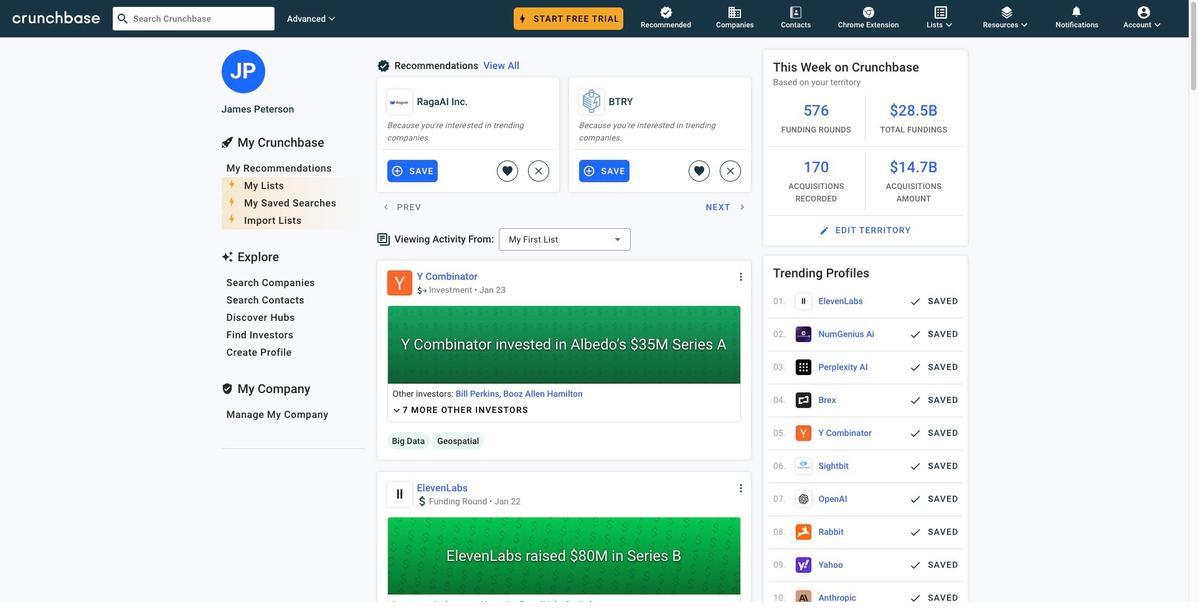 Task type: locate. For each thing, give the bounding box(es) containing it.
1 horizontal spatial y combinator logo image
[[796, 426, 811, 442]]

y combinator logo image
[[387, 271, 412, 296], [796, 426, 811, 442]]

0 vertical spatial y combinator logo image
[[387, 271, 412, 296]]

  field
[[509, 232, 625, 247]]

0 horizontal spatial y combinator logo image
[[387, 271, 412, 296]]

1 vertical spatial elevenlabs logo image
[[387, 482, 412, 507]]

Search Crunchbase field
[[113, 7, 275, 31]]

yahoo logo image
[[796, 558, 811, 574]]

0 vertical spatial elevenlabs logo image
[[796, 294, 811, 310]]

rabbit logo image
[[796, 525, 811, 541]]

1 horizontal spatial elevenlabs logo image
[[796, 294, 811, 310]]

openai logo image
[[796, 492, 811, 508]]

sightbit logo image
[[796, 459, 811, 475]]

more image
[[731, 267, 751, 287]]

elevenlabs logo image
[[796, 294, 811, 310], [387, 482, 412, 507]]



Task type: describe. For each thing, give the bounding box(es) containing it.
btry logo image
[[579, 90, 604, 115]]

1 vertical spatial y combinator logo image
[[796, 426, 811, 442]]

more image
[[731, 479, 751, 499]]

brex logo image
[[796, 393, 811, 409]]

ragaai inc. logo image
[[387, 90, 412, 115]]

numgenius ai logo image
[[796, 327, 811, 343]]

0 horizontal spatial elevenlabs logo image
[[387, 482, 412, 507]]

anthropic logo image
[[796, 591, 811, 603]]

perplexity ai logo image
[[796, 360, 811, 376]]



Task type: vqa. For each thing, say whether or not it's contained in the screenshot.
 field in the top of the page
yes



